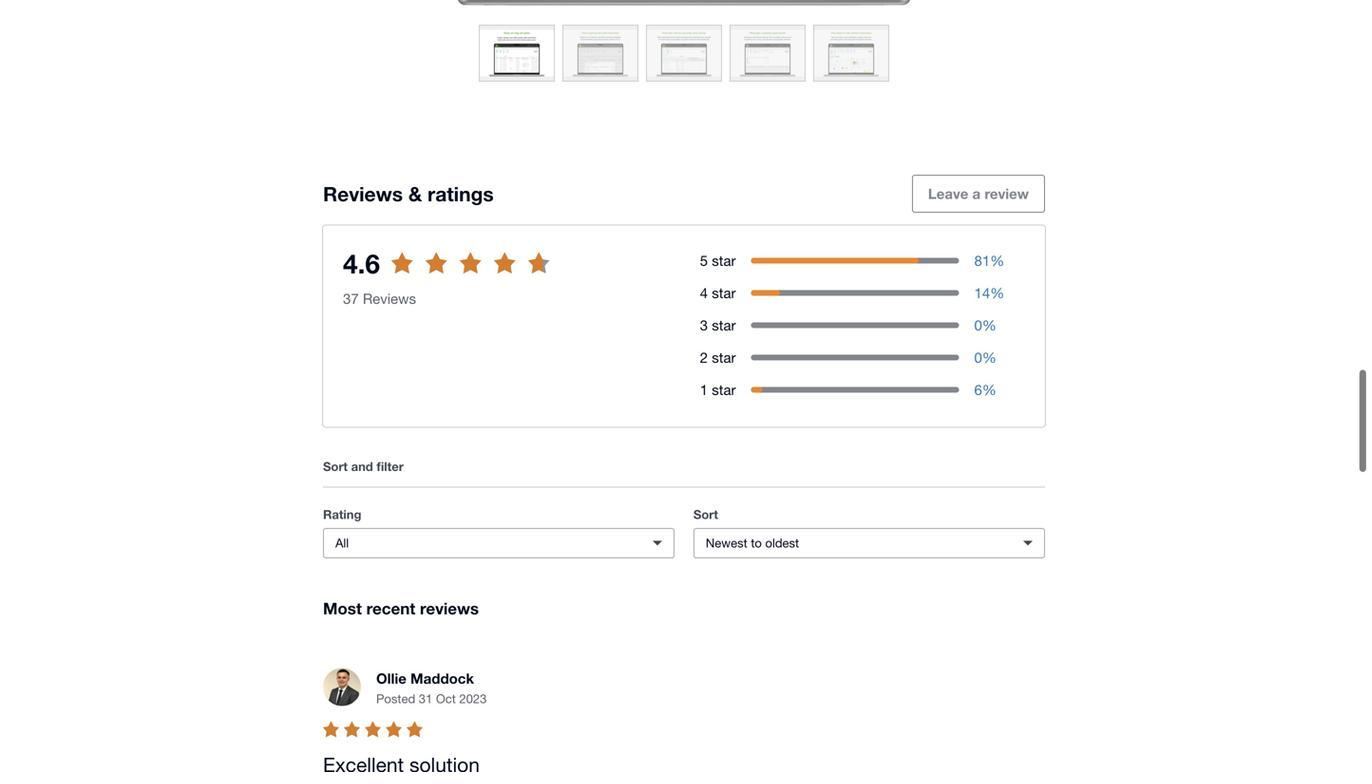 Task type: describe. For each thing, give the bounding box(es) containing it.
oldest
[[765, 536, 799, 550]]

2
[[700, 349, 708, 366]]

0 for 2 star
[[975, 349, 982, 366]]

81 %
[[975, 252, 1005, 269]]

3 star
[[700, 317, 736, 333]]

review
[[985, 185, 1029, 202]]

6
[[975, 381, 982, 398]]

recent
[[366, 599, 416, 618]]

most recent reviews
[[323, 599, 479, 618]]

list
[[477, 266, 497, 283]]

a
[[973, 185, 981, 202]]

0 % for 3 star
[[975, 317, 997, 333]]

leave
[[928, 185, 969, 202]]

maddock
[[411, 670, 474, 687]]

14 %
[[975, 284, 1005, 301]]

and
[[351, 459, 373, 474]]

% for 2 star
[[982, 349, 997, 366]]

5 star
[[700, 252, 736, 269]]

37 reviews
[[343, 290, 416, 307]]

posted
[[376, 692, 415, 706]]

screenshot 1 for app tidystock image
[[323, 0, 1045, 5]]

ollie
[[376, 670, 407, 687]]

1
[[700, 381, 708, 398]]

&
[[408, 182, 422, 206]]

ratings
[[428, 182, 494, 206]]

81
[[975, 252, 990, 269]]

star for 5 star
[[712, 252, 736, 269]]

sort for sort and filter
[[323, 459, 348, 474]]

screenshot 3 of 5 for app tidystock image
[[647, 26, 721, 81]]

% for 1 star
[[982, 381, 997, 398]]

newest to oldest
[[706, 536, 799, 550]]

sort and filter
[[323, 459, 404, 474]]

star for 3 star
[[712, 317, 736, 333]]

reviews for to
[[421, 266, 473, 283]]

star for 2 star
[[712, 349, 736, 366]]

5
[[700, 252, 708, 269]]

ollie maddock posted 31 oct 2023
[[376, 670, 487, 706]]

4
[[700, 284, 708, 301]]



Task type: vqa. For each thing, say whether or not it's contained in the screenshot.
star associated with 4 star
yes



Task type: locate. For each thing, give the bounding box(es) containing it.
skip
[[370, 266, 399, 283]]

star
[[712, 252, 736, 269], [712, 284, 736, 301], [712, 317, 736, 333], [712, 349, 736, 366], [712, 381, 736, 398]]

to inside popup button
[[751, 536, 762, 550]]

3
[[700, 317, 708, 333]]

sort for sort
[[694, 507, 718, 522]]

0 vertical spatial 0 %
[[975, 317, 997, 333]]

0 % down "14" at the right top of the page
[[975, 317, 997, 333]]

star right "3"
[[712, 317, 736, 333]]

to for skip
[[403, 266, 417, 283]]

1 vertical spatial 0
[[975, 349, 982, 366]]

star for 4 star
[[712, 284, 736, 301]]

star right 2
[[712, 349, 736, 366]]

filter
[[377, 459, 404, 474]]

0 % up the "6 %"
[[975, 349, 997, 366]]

0
[[975, 317, 982, 333], [975, 349, 982, 366]]

1 vertical spatial to
[[751, 536, 762, 550]]

1 0 from the top
[[975, 317, 982, 333]]

to
[[403, 266, 417, 283], [751, 536, 762, 550]]

sort
[[323, 459, 348, 474], [694, 507, 718, 522]]

all
[[335, 536, 349, 550]]

reviews
[[323, 182, 403, 206], [363, 290, 416, 307]]

sort up newest in the right bottom of the page
[[694, 507, 718, 522]]

leave a review
[[928, 185, 1029, 202]]

rating
[[323, 507, 362, 522]]

37
[[343, 290, 359, 307]]

newest to oldest button
[[694, 528, 1045, 559]]

skip to reviews list
[[370, 266, 497, 283]]

0 % for 2 star
[[975, 349, 997, 366]]

0 vertical spatial to
[[403, 266, 417, 283]]

1 star from the top
[[712, 252, 736, 269]]

reviews
[[421, 266, 473, 283], [420, 599, 479, 618]]

14
[[975, 284, 990, 301]]

0 for 3 star
[[975, 317, 982, 333]]

reviews & ratings
[[323, 182, 494, 206]]

5 star from the top
[[712, 381, 736, 398]]

all button
[[323, 528, 675, 559]]

0 vertical spatial reviews
[[323, 182, 403, 206]]

1 vertical spatial 0 %
[[975, 349, 997, 366]]

screenshot 5 of 5 for app tidystock image
[[814, 26, 888, 81]]

sort left the "and"
[[323, 459, 348, 474]]

%
[[990, 252, 1005, 269], [990, 284, 1005, 301], [982, 317, 997, 333], [982, 349, 997, 366], [982, 381, 997, 398]]

leave a review button
[[912, 175, 1045, 213]]

screenshot 1 of 5 for app tidystock image
[[480, 26, 554, 81]]

4 star from the top
[[712, 349, 736, 366]]

to for newest
[[751, 536, 762, 550]]

newest
[[706, 536, 748, 550]]

1 star
[[700, 381, 736, 398]]

0 horizontal spatial sort
[[323, 459, 348, 474]]

0 horizontal spatial to
[[403, 266, 417, 283]]

4 star
[[700, 284, 736, 301]]

31
[[419, 692, 433, 706]]

1 horizontal spatial sort
[[694, 507, 718, 522]]

star right 5
[[712, 252, 736, 269]]

% for 3 star
[[982, 317, 997, 333]]

reviews left &
[[323, 182, 403, 206]]

star right 1
[[712, 381, 736, 398]]

2023
[[459, 692, 487, 706]]

star right 4
[[712, 284, 736, 301]]

oct
[[436, 692, 456, 706]]

most
[[323, 599, 362, 618]]

0 vertical spatial reviews
[[421, 266, 473, 283]]

% for 4 star
[[990, 284, 1005, 301]]

to right skip
[[403, 266, 417, 283]]

2 star
[[700, 349, 736, 366]]

4.6
[[343, 247, 380, 279]]

0 down "14" at the right top of the page
[[975, 317, 982, 333]]

% for 5 star
[[990, 252, 1005, 269]]

1 vertical spatial reviews
[[420, 599, 479, 618]]

reviews left list
[[421, 266, 473, 283]]

2 0 % from the top
[[975, 349, 997, 366]]

1 horizontal spatial to
[[751, 536, 762, 550]]

0 vertical spatial sort
[[323, 459, 348, 474]]

0 %
[[975, 317, 997, 333], [975, 349, 997, 366]]

reviews right recent at left bottom
[[420, 599, 479, 618]]

0 vertical spatial 0
[[975, 317, 982, 333]]

skip to reviews list link
[[353, 256, 513, 294]]

star for 1 star
[[712, 381, 736, 398]]

3 star from the top
[[712, 317, 736, 333]]

screenshot 2 of 5 for app tidystock image
[[563, 26, 638, 81]]

1 vertical spatial sort
[[694, 507, 718, 522]]

reviews down skip
[[363, 290, 416, 307]]

2 star from the top
[[712, 284, 736, 301]]

1 vertical spatial reviews
[[363, 290, 416, 307]]

1 0 % from the top
[[975, 317, 997, 333]]

0 up 6
[[975, 349, 982, 366]]

to left oldest
[[751, 536, 762, 550]]

2 0 from the top
[[975, 349, 982, 366]]

6 %
[[975, 381, 997, 398]]

screenshot 4 of 5 for app tidystock image
[[731, 26, 805, 81]]

reviews for recent
[[420, 599, 479, 618]]



